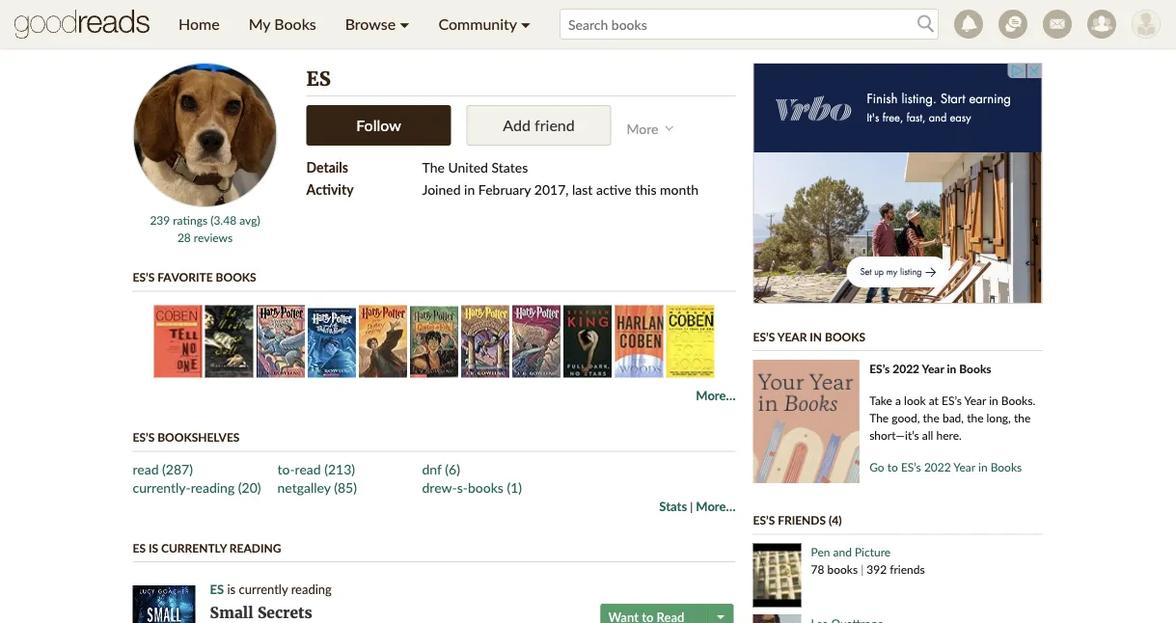 Task type: vqa. For each thing, say whether or not it's contained in the screenshot.
second the from the left
yes



Task type: locate. For each thing, give the bounding box(es) containing it.
1 vertical spatial books
[[828, 563, 858, 577]]

browse ▾
[[345, 14, 410, 33]]

harry potter and the order of the phoenix by j.k. rowling image
[[308, 308, 356, 378]]

2022 up a
[[893, 361, 920, 375]]

dnf‎
[[422, 461, 442, 478]]

in inside take a look at es's year in books. the good, the bad, the long, the short—it's all here.
[[989, 393, 999, 407]]

is left currently
[[149, 541, 158, 555]]

(3.48 avg) link
[[211, 213, 260, 227]]

1 horizontal spatial read‎
[[295, 461, 321, 478]]

read‎ up currently-
[[133, 461, 159, 478]]

the down books.
[[1014, 411, 1031, 425]]

1 vertical spatial es
[[133, 541, 146, 555]]

es inside es is currently reading small secrets
[[210, 582, 224, 597]]

more…
[[696, 388, 736, 403], [696, 499, 736, 514]]

community ▾ button
[[424, 0, 545, 48]]

my group discussions image
[[999, 10, 1028, 39]]

1 horizontal spatial ▾
[[521, 14, 531, 33]]

1 ▾ from the left
[[400, 14, 410, 33]]

books down "reviews"
[[216, 270, 256, 284]]

2 vertical spatial es
[[210, 582, 224, 597]]

1 horizontal spatial is
[[227, 582, 236, 597]]

2 more… from the top
[[696, 499, 736, 514]]

friends
[[778, 513, 826, 527]]

▾ right the community
[[521, 14, 531, 33]]

currently-reading‎               (20) link
[[133, 480, 261, 496]]

0 horizontal spatial the
[[422, 159, 445, 175]]

0 horizontal spatial ▾
[[400, 14, 410, 33]]

es's up take at bottom right
[[870, 361, 890, 375]]

the inside the united states activity
[[422, 159, 445, 175]]

1 vertical spatial 2022
[[925, 460, 951, 474]]

1 horizontal spatial books
[[828, 563, 858, 577]]

(3.48
[[211, 213, 237, 227]]

Search for books to add to your shelves search field
[[560, 9, 939, 40]]

stats link
[[660, 499, 687, 514]]

year right at
[[965, 393, 987, 407]]

the down take at bottom right
[[870, 411, 889, 425]]

favorite
[[157, 270, 213, 284]]

es left currently
[[133, 541, 146, 555]]

pen and picture 78 books | 392 friends
[[811, 545, 925, 577]]

es's bookshelves link
[[133, 430, 240, 444]]

239 ratings link
[[150, 213, 208, 227]]

es's up 'read‎               (287)' link at the left of page
[[133, 430, 155, 444]]

the right bad, at the right of page
[[967, 411, 984, 425]]

0 vertical spatial the
[[422, 159, 445, 175]]

here.
[[937, 428, 962, 442]]

follow
[[356, 116, 401, 135]]

1 vertical spatial more…
[[696, 499, 736, 514]]

harry potter and the deathly hallows by j.k. rowling image
[[359, 305, 407, 378]]

books inside pen and picture 78 books | 392 friends
[[828, 563, 858, 577]]

0 vertical spatial es
[[306, 67, 331, 91]]

community ▾
[[439, 14, 531, 33]]

and
[[833, 545, 852, 559]]

1 vertical spatial the
[[870, 411, 889, 425]]

es's friends (4)
[[753, 513, 842, 527]]

pen and... image
[[753, 544, 802, 608]]

(6)
[[445, 461, 460, 478]]

0 vertical spatial |
[[690, 499, 693, 513]]

ratings
[[173, 213, 208, 227]]

▾
[[400, 14, 410, 33], [521, 14, 531, 33]]

bob builder image
[[1132, 10, 1161, 39]]

2022 down all at the bottom right of the page
[[925, 460, 951, 474]]

0 horizontal spatial read‎
[[133, 461, 159, 478]]

more button
[[627, 115, 680, 141]]

1 vertical spatial |
[[861, 563, 864, 577]]

to-read‎               (213) link
[[277, 461, 355, 478]]

more… link down gone for good by harlan coben image
[[696, 388, 736, 403]]

es's left friends
[[753, 513, 775, 527]]

to-
[[277, 461, 295, 478]]

es image
[[133, 63, 277, 208]]

1 horizontal spatial the
[[870, 411, 889, 425]]

lea qua... image
[[753, 615, 802, 623]]

details
[[306, 159, 348, 175]]

| inside dnf‎               (6) drew-s-books‎               (1) stats | more…
[[690, 499, 693, 513]]

netgalley‎
[[277, 480, 331, 496]]

es's up bad, at the right of page
[[942, 393, 962, 407]]

read‎ up 'netgalley‎'
[[295, 461, 321, 478]]

es's bookshelves
[[133, 430, 240, 444]]

the up joined in the top left of the page
[[422, 159, 445, 175]]

the down at
[[923, 411, 940, 425]]

2 horizontal spatial the
[[1014, 411, 1031, 425]]

0 vertical spatial books
[[216, 270, 256, 284]]

es's for es's bookshelves
[[133, 430, 155, 444]]

es's inside take a look at es's year in books. the good, the bad, the long, the short—it's all here.
[[942, 393, 962, 407]]

read‎ inside to-read‎               (213) netgalley‎               (85)
[[295, 461, 321, 478]]

is
[[149, 541, 158, 555], [227, 582, 236, 597]]

go to es's 2022 year in books
[[870, 460, 1022, 474]]

more… right stats 'link'
[[696, 499, 736, 514]]

small
[[210, 603, 253, 623]]

0 vertical spatial is
[[149, 541, 158, 555]]

0 vertical spatial 2022
[[893, 361, 920, 375]]

0 horizontal spatial |
[[690, 499, 693, 513]]

is inside es is currently reading small secrets
[[227, 582, 236, 597]]

browse ▾ button
[[331, 0, 424, 48]]

es up small
[[210, 582, 224, 597]]

picture
[[855, 545, 891, 559]]

s-
[[457, 480, 468, 496]]

year in books image
[[753, 360, 860, 484]]

in down united
[[464, 181, 475, 197]]

books down the and
[[828, 563, 858, 577]]

more… down gone for good by harlan coben image
[[696, 388, 736, 403]]

▾ inside 'popup button'
[[400, 14, 410, 33]]

joined
[[422, 181, 461, 197]]

28 reviews link
[[177, 231, 233, 245]]

es's friends (4) link
[[753, 513, 842, 527]]

the
[[422, 159, 445, 175], [870, 411, 889, 425]]

▾ inside popup button
[[521, 14, 531, 33]]

books right my
[[274, 14, 316, 33]]

harry potter and the prisoner of azkaban by j.k. rowling image
[[257, 305, 305, 378]]

▾ right browse
[[400, 14, 410, 33]]

is right es link
[[227, 582, 236, 597]]

more… link
[[696, 388, 736, 403], [696, 499, 736, 514]]

1 horizontal spatial the
[[967, 411, 984, 425]]

es's for es's 2022 year in books
[[870, 361, 890, 375]]

is for es is currently reading
[[149, 541, 158, 555]]

0 horizontal spatial is
[[149, 541, 158, 555]]

es's left in
[[753, 330, 775, 344]]

february
[[479, 181, 531, 197]]

(4)
[[829, 513, 842, 527]]

|
[[690, 499, 693, 513], [861, 563, 864, 577]]

es's left favorite
[[133, 270, 155, 284]]

year
[[778, 330, 807, 344], [922, 361, 945, 375], [965, 393, 987, 407], [954, 460, 976, 474]]

as meat loves salt by maria mccann image
[[205, 305, 254, 378]]

the united states activity
[[306, 159, 528, 197]]

(1)
[[507, 480, 522, 496]]

1 vertical spatial is
[[227, 582, 236, 597]]

1 horizontal spatial |
[[861, 563, 864, 577]]

in up take a look at es's year in books. the good, the bad, the long, the short—it's all here.
[[947, 361, 957, 375]]

books‎
[[468, 480, 504, 496]]

year up at
[[922, 361, 945, 375]]

in
[[810, 330, 822, 344]]

long,
[[987, 411, 1011, 425]]

menu
[[164, 0, 545, 48]]

(287)
[[162, 461, 193, 478]]

0 vertical spatial more…
[[696, 388, 736, 403]]

239
[[150, 213, 170, 227]]

add friend link
[[467, 105, 611, 146]]

is for es is currently reading small secrets
[[227, 582, 236, 597]]

1 read‎ from the left
[[133, 461, 159, 478]]

the
[[923, 411, 940, 425], [967, 411, 984, 425], [1014, 411, 1031, 425]]

2 horizontal spatial es
[[306, 67, 331, 91]]

currently-
[[133, 480, 191, 496]]

netgalley‎               (85) link
[[277, 480, 357, 496]]

1 horizontal spatial es
[[210, 582, 224, 597]]

0 vertical spatial more… link
[[696, 388, 736, 403]]

0 horizontal spatial es
[[133, 541, 146, 555]]

2 the from the left
[[967, 411, 984, 425]]

states
[[492, 159, 528, 175]]

to-read‎               (213) netgalley‎               (85)
[[277, 461, 357, 496]]

| right stats 'link'
[[690, 499, 693, 513]]

harry potter and the chamber of secrets by j.k. rowling image
[[513, 305, 561, 378]]

| left 392
[[861, 563, 864, 577]]

in up 'long,'
[[989, 393, 999, 407]]

es down my books 'link'
[[306, 67, 331, 91]]

books right in
[[825, 330, 866, 344]]

0 horizontal spatial the
[[923, 411, 940, 425]]

2 ▾ from the left
[[521, 14, 531, 33]]

books
[[274, 14, 316, 33], [825, 330, 866, 344], [960, 361, 992, 375], [991, 460, 1022, 474]]

avg)
[[240, 213, 260, 227]]

in
[[464, 181, 475, 197], [947, 361, 957, 375], [989, 393, 999, 407], [979, 460, 988, 474]]

my books
[[249, 14, 316, 33]]

dnf‎               (6) link
[[422, 461, 460, 478]]

more… link right stats 'link'
[[696, 499, 736, 514]]

2 read‎ from the left
[[295, 461, 321, 478]]

pen
[[811, 545, 830, 559]]

my
[[249, 14, 270, 33]]

es
[[306, 67, 331, 91], [133, 541, 146, 555], [210, 582, 224, 597]]

1 vertical spatial more… link
[[696, 499, 736, 514]]



Task type: describe. For each thing, give the bounding box(es) containing it.
drew-
[[422, 480, 457, 496]]

active
[[596, 181, 632, 197]]

239 ratings (3.48 avg) 28 reviews
[[150, 213, 260, 245]]

stats
[[660, 499, 687, 514]]

(20)
[[238, 480, 261, 496]]

es is currently reading
[[133, 541, 281, 555]]

3 the from the left
[[1014, 411, 1031, 425]]

reading
[[230, 541, 281, 555]]

es is currently reading small secrets
[[210, 582, 332, 623]]

to
[[888, 460, 898, 474]]

community
[[439, 14, 517, 33]]

all
[[922, 428, 934, 442]]

drew-s-books‎               (1) link
[[422, 480, 522, 496]]

(213)
[[324, 461, 355, 478]]

this
[[635, 181, 657, 197]]

home link
[[164, 0, 234, 48]]

browse
[[345, 14, 396, 33]]

78
[[811, 563, 825, 577]]

at
[[929, 393, 939, 407]]

small secrets link
[[210, 603, 312, 623]]

read‎               (287) currently-reading‎               (20)
[[133, 461, 261, 496]]

go to es's 2022 year in books link
[[870, 460, 1022, 474]]

inbox image
[[1043, 10, 1072, 39]]

good,
[[892, 411, 920, 425]]

currently
[[239, 582, 288, 597]]

friends
[[890, 563, 925, 577]]

1 horizontal spatial 2022
[[925, 460, 951, 474]]

bookshelves
[[157, 430, 240, 444]]

currently
[[161, 541, 227, 555]]

es's for es's friends (4)
[[753, 513, 775, 527]]

year down here.
[[954, 460, 976, 474]]

add
[[503, 116, 531, 135]]

es's favorite books
[[133, 270, 256, 284]]

short—it's
[[870, 428, 920, 442]]

pen and picture link
[[811, 545, 891, 559]]

secrets
[[258, 603, 312, 623]]

the inside take a look at es's year in books. the good, the bad, the long, the short—it's all here.
[[870, 411, 889, 425]]

| inside pen and picture 78 books | 392 friends
[[861, 563, 864, 577]]

take a look at es's year in books. the good, the bad, the long, the short—it's all here.
[[870, 393, 1036, 442]]

bad,
[[943, 411, 964, 425]]

es for es
[[306, 67, 331, 91]]

es link
[[210, 582, 224, 597]]

▾ for community ▾
[[521, 14, 531, 33]]

year inside take a look at es's year in books. the good, the bad, the long, the short—it's all here.
[[965, 393, 987, 407]]

es for es is currently reading
[[133, 541, 146, 555]]

es's for es's year in books
[[753, 330, 775, 344]]

small secrets image
[[133, 586, 195, 623]]

1 more… from the top
[[696, 388, 736, 403]]

friend requests image
[[1088, 10, 1117, 39]]

full dark, no stars by stephen king image
[[564, 305, 612, 378]]

friend
[[535, 116, 575, 135]]

joined in february 2017,             last active this month
[[422, 181, 699, 197]]

my books link
[[234, 0, 331, 48]]

books.
[[1002, 393, 1036, 407]]

▾ for browse ▾
[[400, 14, 410, 33]]

look
[[904, 393, 926, 407]]

notifications image
[[955, 10, 983, 39]]

more
[[627, 120, 659, 137]]

harry potter and the goblet of fire by j.k. rowling image
[[410, 306, 458, 378]]

es's favorite books link
[[133, 270, 256, 284]]

es's for es's favorite books
[[133, 270, 155, 284]]

more… inside dnf‎               (6) drew-s-books‎               (1) stats | more…
[[696, 499, 736, 514]]

a
[[896, 393, 901, 407]]

activity
[[306, 181, 354, 197]]

books inside my books 'link'
[[274, 14, 316, 33]]

last
[[572, 181, 593, 197]]

es is currently reading link
[[133, 541, 281, 555]]

2 more… link from the top
[[696, 499, 736, 514]]

392
[[867, 563, 887, 577]]

tell no one by harlan coben image
[[154, 305, 202, 378]]

books up bad, at the right of page
[[960, 361, 992, 375]]

0 horizontal spatial 2022
[[893, 361, 920, 375]]

in down 'long,'
[[979, 460, 988, 474]]

united
[[448, 159, 488, 175]]

gone for good by harlan coben image
[[666, 305, 715, 378]]

reading
[[291, 582, 332, 597]]

es's year in books link
[[753, 330, 866, 344]]

harry potter and the sorcerer's stone by j.k. rowling image
[[461, 305, 510, 378]]

0 horizontal spatial books
[[216, 270, 256, 284]]

es's right to
[[901, 460, 922, 474]]

es's 2022 year in books
[[870, 361, 992, 375]]

take
[[870, 393, 893, 407]]

the woods by harlan coben image
[[615, 305, 663, 378]]

1 more… link from the top
[[696, 388, 736, 403]]

es for es is currently reading small secrets
[[210, 582, 224, 597]]

reading‎
[[191, 480, 235, 496]]

dnf‎               (6) drew-s-books‎               (1) stats | more…
[[422, 461, 736, 514]]

Search books text field
[[560, 9, 939, 40]]

add friend
[[503, 116, 575, 135]]

year left in
[[778, 330, 807, 344]]

books down 'long,'
[[991, 460, 1022, 474]]

(85)
[[334, 480, 357, 496]]

home
[[179, 14, 220, 33]]

follow button
[[306, 105, 451, 146]]

read‎ inside read‎               (287) currently-reading‎               (20)
[[133, 461, 159, 478]]

reviews
[[194, 231, 233, 245]]

menu containing home
[[164, 0, 545, 48]]

es's year in books
[[753, 330, 866, 344]]

1 the from the left
[[923, 411, 940, 425]]



